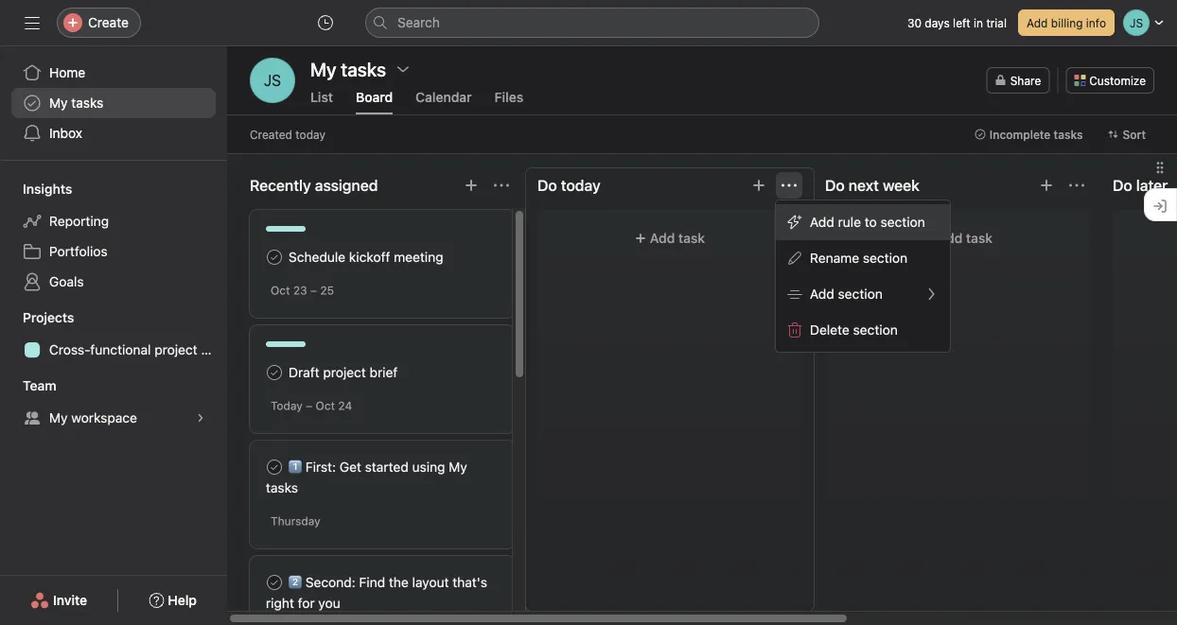 Task type: vqa. For each thing, say whether or not it's contained in the screenshot.
Octopus
no



Task type: describe. For each thing, give the bounding box(es) containing it.
using
[[412, 460, 445, 475]]

add section
[[810, 286, 883, 302]]

trial
[[987, 16, 1007, 29]]

task for do next week
[[967, 231, 993, 246]]

plan
[[201, 342, 227, 358]]

schedule
[[289, 249, 346, 265]]

incomplete tasks button
[[966, 121, 1092, 148]]

that's
[[453, 575, 488, 591]]

add inside menu item
[[810, 214, 835, 230]]

customize
[[1090, 74, 1147, 87]]

completed checkbox for 1️⃣ first: get started using my tasks
[[263, 456, 286, 479]]

add rule to section
[[810, 214, 926, 230]]

30
[[908, 16, 922, 29]]

calendar
[[416, 89, 472, 105]]

info
[[1087, 16, 1107, 29]]

delete
[[810, 322, 850, 338]]

today – oct 24
[[271, 400, 352, 413]]

layout
[[412, 575, 449, 591]]

search list box
[[365, 8, 820, 38]]

team button
[[0, 377, 56, 396]]

my tasks
[[49, 95, 104, 111]]

create button
[[57, 8, 141, 38]]

show options image
[[396, 62, 411, 77]]

insights
[[23, 181, 72, 197]]

to
[[865, 214, 877, 230]]

next week
[[849, 177, 920, 195]]

add task button for do next week
[[837, 222, 1079, 256]]

add task button for do today
[[549, 222, 792, 256]]

24
[[338, 400, 352, 413]]

brief
[[370, 365, 398, 381]]

tasks inside 1️⃣ first: get started using my tasks
[[266, 480, 298, 496]]

0 vertical spatial –
[[311, 284, 317, 297]]

oct 23 – 25
[[271, 284, 334, 297]]

0 horizontal spatial project
[[155, 342, 198, 358]]

help
[[168, 593, 197, 609]]

task for do today
[[679, 231, 705, 246]]

25
[[320, 284, 334, 297]]

delete section
[[810, 322, 898, 338]]

days
[[925, 16, 950, 29]]

rename
[[810, 250, 860, 266]]

1️⃣ first: get started using my tasks
[[266, 460, 468, 496]]

do
[[826, 177, 845, 195]]

more section actions image
[[782, 178, 797, 193]]

js button
[[250, 58, 295, 103]]

history image
[[318, 15, 333, 30]]

add task image for do next week
[[1040, 178, 1055, 193]]

first:
[[306, 460, 336, 475]]

2️⃣
[[289, 575, 302, 591]]

do today
[[538, 177, 601, 195]]

add task image for do today
[[752, 178, 767, 193]]

see details, my workspace image
[[195, 413, 206, 424]]

reporting link
[[11, 206, 216, 237]]

workspace
[[71, 410, 137, 426]]

help button
[[137, 584, 209, 618]]

completed checkbox for schedule
[[263, 246, 286, 269]]

projects button
[[0, 309, 74, 328]]

completed image
[[263, 246, 286, 269]]

do next week
[[826, 177, 920, 195]]

portfolios
[[49, 244, 108, 259]]

today
[[271, 400, 303, 413]]

0 horizontal spatial oct
[[271, 284, 290, 297]]

home
[[49, 65, 85, 80]]

files link
[[495, 89, 524, 115]]

section for rename section
[[863, 250, 908, 266]]

created today
[[250, 128, 326, 141]]

functional
[[90, 342, 151, 358]]

my tasks link
[[11, 88, 216, 118]]

add task for do today
[[650, 231, 705, 246]]

rule
[[838, 214, 862, 230]]

you
[[318, 596, 341, 612]]

add billing info
[[1027, 16, 1107, 29]]

left
[[954, 16, 971, 29]]

tasks for my tasks
[[71, 95, 104, 111]]

invite button
[[18, 584, 100, 618]]

30 days left in trial
[[908, 16, 1007, 29]]

inbox
[[49, 125, 82, 141]]

cross-functional project plan
[[49, 342, 227, 358]]

rename section
[[810, 250, 908, 266]]

in
[[974, 16, 984, 29]]

23
[[293, 284, 307, 297]]

list
[[311, 89, 333, 105]]

1 vertical spatial oct
[[316, 400, 335, 413]]

create
[[88, 15, 129, 30]]

the
[[389, 575, 409, 591]]

second:
[[306, 575, 356, 591]]

add rule to section menu item
[[776, 205, 951, 240]]



Task type: locate. For each thing, give the bounding box(es) containing it.
billing
[[1052, 16, 1084, 29]]

1 add task button from the left
[[549, 222, 792, 256]]

0 horizontal spatial task
[[679, 231, 705, 246]]

completed image left 1️⃣
[[263, 456, 286, 479]]

2 horizontal spatial tasks
[[1054, 128, 1084, 141]]

1 horizontal spatial task
[[967, 231, 993, 246]]

2 add task from the left
[[938, 231, 993, 246]]

tasks
[[71, 95, 104, 111], [1054, 128, 1084, 141], [266, 480, 298, 496]]

sort
[[1123, 128, 1147, 141]]

goals link
[[11, 267, 216, 297]]

inbox link
[[11, 118, 216, 149]]

project up 24
[[323, 365, 366, 381]]

1️⃣
[[289, 460, 302, 475]]

kickoff
[[349, 249, 390, 265]]

1 vertical spatial my
[[49, 410, 68, 426]]

add task image down incomplete tasks in the top right of the page
[[1040, 178, 1055, 193]]

2 vertical spatial tasks
[[266, 480, 298, 496]]

completed checkbox left schedule
[[263, 246, 286, 269]]

1 task from the left
[[679, 231, 705, 246]]

board link
[[356, 89, 393, 115]]

completed checkbox left 1️⃣
[[263, 456, 286, 479]]

add
[[1027, 16, 1048, 29], [810, 214, 835, 230], [650, 231, 675, 246], [938, 231, 963, 246], [810, 286, 835, 302]]

my inside 1️⃣ first: get started using my tasks
[[449, 460, 468, 475]]

2 vertical spatial completed image
[[263, 572, 286, 595]]

my down the team
[[49, 410, 68, 426]]

share button
[[987, 67, 1050, 94]]

1 vertical spatial completed image
[[263, 456, 286, 479]]

1 vertical spatial –
[[306, 400, 313, 413]]

0 vertical spatial project
[[155, 342, 198, 358]]

today
[[296, 128, 326, 141]]

completed checkbox for 2️⃣ second: find the layout that's right for you
[[263, 572, 286, 595]]

more section actions image left do later
[[1070, 178, 1085, 193]]

js
[[264, 71, 281, 89]]

1 horizontal spatial project
[[323, 365, 366, 381]]

get
[[340, 460, 362, 475]]

goals
[[49, 274, 84, 290]]

add billing info button
[[1019, 9, 1115, 36]]

my tasks
[[311, 58, 386, 80]]

team
[[23, 378, 56, 394]]

reporting
[[49, 214, 109, 229]]

task
[[679, 231, 705, 246], [967, 231, 993, 246]]

2 add task image from the left
[[1040, 178, 1055, 193]]

completed image for 2️⃣ second: find the layout that's right for you
[[263, 572, 286, 595]]

started
[[365, 460, 409, 475]]

files
[[495, 89, 524, 105]]

Completed checkbox
[[263, 246, 286, 269], [263, 362, 286, 384]]

board
[[356, 89, 393, 105]]

1 completed image from the top
[[263, 362, 286, 384]]

find
[[359, 575, 385, 591]]

completed image left draft
[[263, 362, 286, 384]]

oct left 23
[[271, 284, 290, 297]]

add task image
[[464, 178, 479, 193]]

search button
[[365, 8, 820, 38]]

– left 25
[[311, 284, 317, 297]]

completed image left 2️⃣
[[263, 572, 286, 595]]

draft
[[289, 365, 320, 381]]

my right using
[[449, 460, 468, 475]]

0 vertical spatial completed image
[[263, 362, 286, 384]]

0 horizontal spatial more section actions image
[[494, 178, 509, 193]]

1 add task from the left
[[650, 231, 705, 246]]

my inside global element
[[49, 95, 68, 111]]

0 vertical spatial completed checkbox
[[263, 456, 286, 479]]

–
[[311, 284, 317, 297], [306, 400, 313, 413]]

2️⃣ second: find the layout that's right for you
[[266, 575, 488, 612]]

completed checkbox left 2️⃣
[[263, 572, 286, 595]]

schedule kickoff meeting
[[289, 249, 444, 265]]

list link
[[311, 89, 333, 115]]

my workspace link
[[11, 403, 216, 434]]

tasks inside dropdown button
[[1054, 128, 1084, 141]]

completed checkbox left draft
[[263, 362, 286, 384]]

1 horizontal spatial oct
[[316, 400, 335, 413]]

my up inbox
[[49, 95, 68, 111]]

draft project brief
[[289, 365, 398, 381]]

0 vertical spatial oct
[[271, 284, 290, 297]]

0 vertical spatial completed checkbox
[[263, 246, 286, 269]]

section right delete
[[854, 322, 898, 338]]

my inside teams element
[[49, 410, 68, 426]]

cross-
[[49, 342, 90, 358]]

section right to
[[881, 214, 926, 230]]

1 vertical spatial project
[[323, 365, 366, 381]]

1 add task image from the left
[[752, 178, 767, 193]]

add task for do next week
[[938, 231, 993, 246]]

more section actions image right add task image at the top
[[494, 178, 509, 193]]

1 more section actions image from the left
[[494, 178, 509, 193]]

hide sidebar image
[[25, 15, 40, 30]]

0 horizontal spatial add task button
[[549, 222, 792, 256]]

Completed checkbox
[[263, 456, 286, 479], [263, 572, 286, 595]]

calendar link
[[416, 89, 472, 115]]

2 vertical spatial my
[[449, 460, 468, 475]]

completed checkbox for draft
[[263, 362, 286, 384]]

thursday button
[[271, 515, 321, 528]]

1 horizontal spatial tasks
[[266, 480, 298, 496]]

completed image
[[263, 362, 286, 384], [263, 456, 286, 479], [263, 572, 286, 595]]

more section actions image for recently assigned
[[494, 178, 509, 193]]

add task image
[[752, 178, 767, 193], [1040, 178, 1055, 193]]

right
[[266, 596, 294, 612]]

more section actions image for do next week
[[1070, 178, 1085, 193]]

0 vertical spatial tasks
[[71, 95, 104, 111]]

tasks right incomplete
[[1054, 128, 1084, 141]]

– right "today"
[[306, 400, 313, 413]]

project left the plan
[[155, 342, 198, 358]]

incomplete
[[990, 128, 1051, 141]]

meeting
[[394, 249, 444, 265]]

1 horizontal spatial add task image
[[1040, 178, 1055, 193]]

section for delete section
[[854, 322, 898, 338]]

0 horizontal spatial add task
[[650, 231, 705, 246]]

global element
[[0, 46, 227, 160]]

2 completed checkbox from the top
[[263, 572, 286, 595]]

section
[[881, 214, 926, 230], [863, 250, 908, 266], [838, 286, 883, 302], [854, 322, 898, 338]]

section down rename section
[[838, 286, 883, 302]]

0 horizontal spatial tasks
[[71, 95, 104, 111]]

project
[[155, 342, 198, 358], [323, 365, 366, 381]]

incomplete tasks
[[990, 128, 1084, 141]]

thursday
[[271, 515, 321, 528]]

0 vertical spatial my
[[49, 95, 68, 111]]

oct
[[271, 284, 290, 297], [316, 400, 335, 413]]

1 vertical spatial completed checkbox
[[263, 362, 286, 384]]

teams element
[[0, 369, 227, 437]]

1 horizontal spatial add task
[[938, 231, 993, 246]]

oct left 24
[[316, 400, 335, 413]]

insights button
[[0, 180, 72, 199]]

section down to
[[863, 250, 908, 266]]

1 horizontal spatial more section actions image
[[1070, 178, 1085, 193]]

2 completed image from the top
[[263, 456, 286, 479]]

tasks inside global element
[[71, 95, 104, 111]]

2 completed checkbox from the top
[[263, 362, 286, 384]]

1 vertical spatial completed checkbox
[[263, 572, 286, 595]]

do later
[[1113, 177, 1169, 195]]

customize button
[[1066, 67, 1155, 94]]

share
[[1011, 74, 1042, 87]]

2 add task button from the left
[[837, 222, 1079, 256]]

add task image left more section actions image
[[752, 178, 767, 193]]

section for add section
[[838, 286, 883, 302]]

more section actions image
[[494, 178, 509, 193], [1070, 178, 1085, 193]]

0 horizontal spatial add task image
[[752, 178, 767, 193]]

add task
[[650, 231, 705, 246], [938, 231, 993, 246]]

my for my workspace
[[49, 410, 68, 426]]

section inside menu item
[[881, 214, 926, 230]]

my workspace
[[49, 410, 137, 426]]

sort button
[[1100, 121, 1155, 148]]

1 vertical spatial tasks
[[1054, 128, 1084, 141]]

completed image for 1️⃣ first: get started using my tasks
[[263, 456, 286, 479]]

created
[[250, 128, 293, 141]]

tasks down 1️⃣
[[266, 480, 298, 496]]

1 completed checkbox from the top
[[263, 456, 286, 479]]

2 more section actions image from the left
[[1070, 178, 1085, 193]]

insights element
[[0, 172, 227, 301]]

3 completed image from the top
[[263, 572, 286, 595]]

2 task from the left
[[967, 231, 993, 246]]

projects element
[[0, 301, 227, 369]]

1 horizontal spatial add task button
[[837, 222, 1079, 256]]

home link
[[11, 58, 216, 88]]

my
[[49, 95, 68, 111], [49, 410, 68, 426], [449, 460, 468, 475]]

cross-functional project plan link
[[11, 335, 227, 365]]

for
[[298, 596, 315, 612]]

tasks down home
[[71, 95, 104, 111]]

tasks for incomplete tasks
[[1054, 128, 1084, 141]]

completed image for draft project brief
[[263, 362, 286, 384]]

my for my tasks
[[49, 95, 68, 111]]

1 completed checkbox from the top
[[263, 246, 286, 269]]

invite
[[53, 593, 87, 609]]

projects
[[23, 310, 74, 326]]

search
[[398, 15, 440, 30]]



